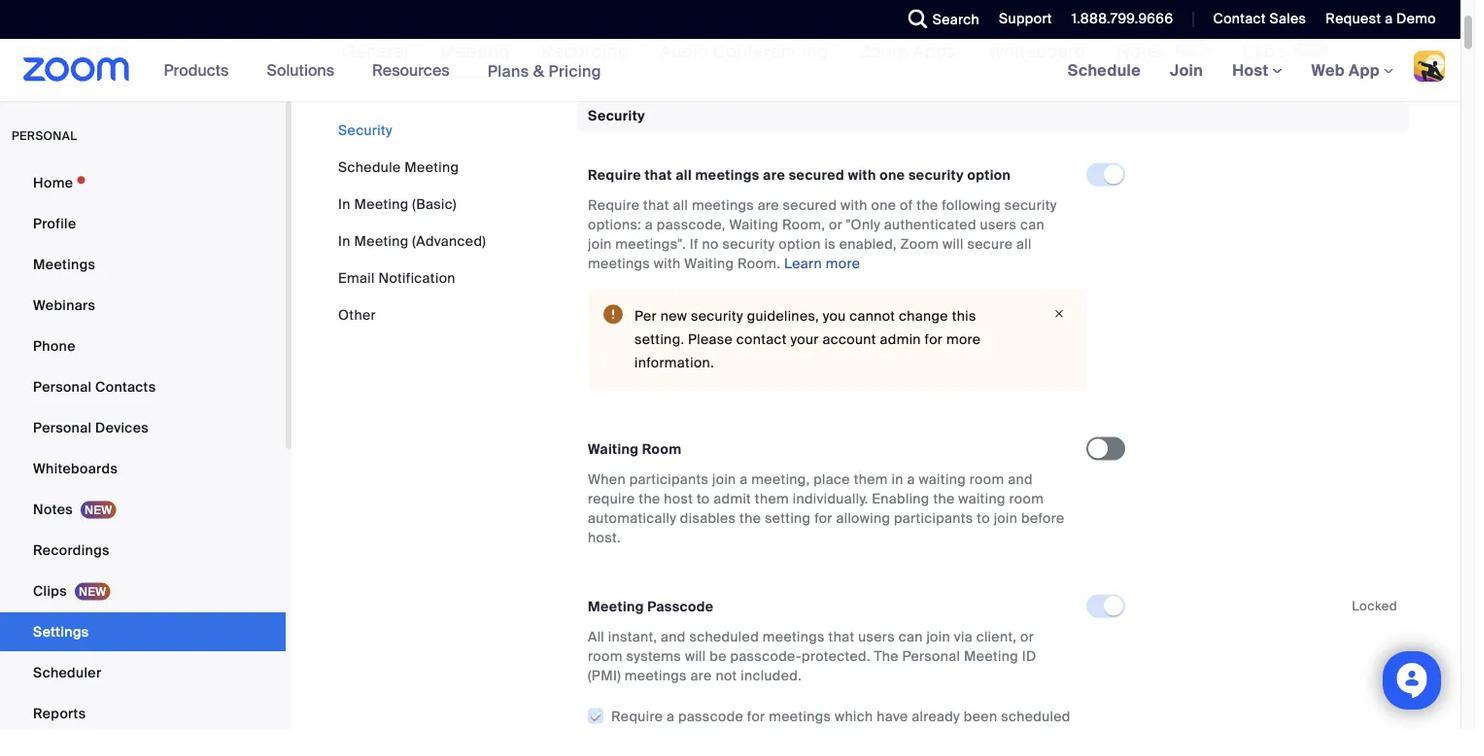 Task type: vqa. For each thing, say whether or not it's contained in the screenshot.
Phone Link on the left of the page
yes



Task type: locate. For each thing, give the bounding box(es) containing it.
waiting right enabling
[[959, 490, 1006, 508]]

2 vertical spatial personal
[[902, 647, 961, 665]]

web app
[[1312, 60, 1380, 80]]

per new security guidelines, you cannot change this setting. please contact your account admin for more information. alert
[[588, 289, 1087, 390]]

0 horizontal spatial will
[[685, 647, 706, 665]]

1 vertical spatial users
[[858, 628, 895, 646]]

information.
[[635, 354, 714, 372]]

personal for personal contacts
[[33, 378, 92, 396]]

guidelines,
[[747, 307, 819, 325]]

scheduled right been
[[1001, 707, 1071, 725]]

be
[[710, 647, 727, 665]]

users up secure on the right top
[[980, 216, 1017, 234]]

option up 'learn'
[[779, 235, 821, 253]]

clips inside tabs of my account settings page tab list
[[1242, 40, 1285, 63]]

(basic)
[[412, 195, 457, 213]]

notes up recordings
[[33, 500, 73, 518]]

have
[[877, 707, 908, 725]]

or inside "all instant, and scheduled meetings that users can join via client, or room systems will be passcode-protected. the personal meeting id (pmi) meetings are not included."
[[1021, 628, 1034, 646]]

are for security
[[763, 166, 785, 184]]

0 horizontal spatial option
[[779, 235, 821, 253]]

menu bar containing security
[[338, 121, 486, 325]]

the up authenticated
[[917, 196, 939, 214]]

0 vertical spatial scheduled
[[690, 628, 759, 646]]

2 horizontal spatial room
[[1009, 490, 1044, 508]]

instant,
[[608, 628, 657, 646]]

notes inside tabs of my account settings page tab list
[[1117, 40, 1168, 63]]

and inside when participants join a meeting, place them in a waiting room and require the host to admit them individually. enabling the waiting room automatically disables the setting for allowing participants to join before host.
[[1008, 470, 1033, 488]]

join
[[588, 235, 612, 253], [712, 470, 736, 488], [994, 509, 1018, 527], [927, 628, 951, 646]]

or
[[829, 216, 843, 234], [1021, 628, 1034, 646]]

1 horizontal spatial or
[[1021, 628, 1034, 646]]

room inside "all instant, and scheduled meetings that users can join via client, or room systems will be passcode-protected. the personal meeting id (pmi) meetings are not included."
[[588, 647, 623, 665]]

1 vertical spatial all
[[673, 196, 688, 214]]

enabled,
[[839, 235, 897, 253]]

one for of
[[871, 196, 897, 214]]

solutions button
[[267, 39, 343, 101]]

require a passcode for meetings which have already been scheduled
[[611, 707, 1071, 725]]

one up "of"
[[880, 166, 905, 184]]

scheduler link
[[0, 653, 286, 692]]

0 vertical spatial require
[[588, 166, 641, 184]]

scheduled up the be
[[690, 628, 759, 646]]

personal
[[33, 378, 92, 396], [33, 418, 92, 436], [902, 647, 961, 665]]

0 vertical spatial clips
[[1242, 40, 1285, 63]]

1 vertical spatial with
[[841, 196, 868, 214]]

will inside "all instant, and scheduled meetings that users can join via client, or room systems will be passcode-protected. the personal meeting id (pmi) meetings are not included."
[[685, 647, 706, 665]]

meeting up email notification
[[354, 232, 409, 250]]

0 vertical spatial room
[[970, 470, 1004, 488]]

and up systems at the bottom
[[661, 628, 686, 646]]

join inside require that all meetings are secured with one of the following security options: a passcode, waiting room, or "only authenticated users can join meetings". if no security option is enabled, zoom will secure all meetings with waiting room.
[[588, 235, 612, 253]]

that up meetings".
[[643, 196, 670, 214]]

0 vertical spatial notes
[[1117, 40, 1168, 63]]

1 horizontal spatial them
[[854, 470, 888, 488]]

them
[[854, 470, 888, 488], [755, 490, 789, 508]]

menu bar
[[338, 121, 486, 325]]

1 vertical spatial schedule
[[338, 158, 401, 176]]

security inside "element"
[[588, 107, 645, 125]]

automatically
[[588, 509, 677, 527]]

0 vertical spatial all
[[676, 166, 692, 184]]

a
[[1385, 10, 1393, 28], [645, 216, 653, 234], [740, 470, 748, 488], [907, 470, 915, 488], [667, 707, 675, 725]]

0 vertical spatial in
[[338, 195, 351, 213]]

1 vertical spatial waiting
[[959, 490, 1006, 508]]

schedule down "security" "link"
[[338, 158, 401, 176]]

them left in
[[854, 470, 888, 488]]

which
[[835, 707, 873, 725]]

0 horizontal spatial for
[[747, 707, 765, 725]]

1 horizontal spatial can
[[1021, 216, 1045, 234]]

devices
[[95, 418, 149, 436]]

or up id
[[1021, 628, 1034, 646]]

notes inside personal menu menu
[[33, 500, 73, 518]]

1 horizontal spatial users
[[980, 216, 1017, 234]]

1 vertical spatial waiting
[[685, 255, 734, 273]]

to
[[697, 490, 710, 508], [977, 509, 990, 527]]

banner
[[0, 39, 1461, 103]]

in
[[892, 470, 904, 488]]

0 horizontal spatial participants
[[630, 470, 709, 488]]

more down this
[[947, 330, 981, 348]]

to up disables
[[697, 490, 710, 508]]

1.888.799.9666 button up join
[[1057, 0, 1178, 39]]

not
[[716, 667, 737, 685]]

join up the admit
[[712, 470, 736, 488]]

room up (pmi)
[[588, 647, 623, 665]]

when participants join a meeting, place them in a waiting room and require the host to admit them individually. enabling the waiting room automatically disables the setting for allowing participants to join before host.
[[588, 470, 1065, 547]]

in down schedule meeting
[[338, 195, 351, 213]]

one inside require that all meetings are secured with one of the following security options: a passcode, waiting room, or "only authenticated users can join meetings". if no security option is enabled, zoom will secure all meetings with waiting room.
[[871, 196, 897, 214]]

plans & pricing link
[[488, 61, 602, 81], [488, 61, 602, 81]]

1 vertical spatial more
[[947, 330, 981, 348]]

web
[[1312, 60, 1345, 80]]

banner containing products
[[0, 39, 1461, 103]]

1 horizontal spatial to
[[977, 509, 990, 527]]

meetings navigation
[[1053, 39, 1461, 103]]

with
[[848, 166, 876, 184], [841, 196, 868, 214], [654, 255, 681, 273]]

1 horizontal spatial option
[[968, 166, 1011, 184]]

room
[[970, 470, 1004, 488], [1009, 490, 1044, 508], [588, 647, 623, 665]]

1 horizontal spatial and
[[1008, 470, 1033, 488]]

meeting,
[[752, 470, 810, 488]]

passcode
[[678, 707, 744, 725]]

2 horizontal spatial for
[[925, 330, 943, 348]]

1 horizontal spatial participants
[[894, 509, 974, 527]]

1 vertical spatial secured
[[783, 196, 837, 214]]

users up the
[[858, 628, 895, 646]]

1 horizontal spatial clips
[[1242, 40, 1285, 63]]

room right in
[[970, 470, 1004, 488]]

notes down 1.888.799.9666
[[1117, 40, 1168, 63]]

1 horizontal spatial notes
[[1117, 40, 1168, 63]]

1 vertical spatial room
[[1009, 490, 1044, 508]]

meeting down client,
[[964, 647, 1019, 665]]

join left via
[[927, 628, 951, 646]]

join link
[[1156, 39, 1218, 101]]

search
[[933, 10, 980, 28]]

home
[[33, 174, 73, 191]]

meeting left &
[[440, 40, 510, 63]]

for inside per new security guidelines, you cannot change this setting. please contact your account admin for more information.
[[925, 330, 943, 348]]

waiting
[[919, 470, 966, 488], [959, 490, 1006, 508]]

your
[[791, 330, 819, 348]]

demo
[[1397, 10, 1437, 28]]

join
[[1170, 60, 1203, 80]]

meeting inside "all instant, and scheduled meetings that users can join via client, or room systems will be passcode-protected. the personal meeting id (pmi) meetings are not included."
[[964, 647, 1019, 665]]

option up following
[[968, 166, 1011, 184]]

or up is
[[829, 216, 843, 234]]

0 horizontal spatial can
[[899, 628, 923, 646]]

1 vertical spatial are
[[758, 196, 779, 214]]

participants down enabling
[[894, 509, 974, 527]]

1 vertical spatial or
[[1021, 628, 1034, 646]]

security link
[[338, 121, 393, 139]]

waiting right in
[[919, 470, 966, 488]]

join left before
[[994, 509, 1018, 527]]

plans
[[488, 61, 529, 81]]

1 horizontal spatial security
[[588, 107, 645, 125]]

0 vertical spatial personal
[[33, 378, 92, 396]]

clips down contact sales
[[1242, 40, 1285, 63]]

and
[[1008, 470, 1033, 488], [661, 628, 686, 646]]

passcode
[[648, 598, 714, 616]]

a up meetings".
[[645, 216, 653, 234]]

that up passcode,
[[645, 166, 672, 184]]

0 vertical spatial users
[[980, 216, 1017, 234]]

1.888.799.9666 button up schedule link
[[1072, 10, 1174, 28]]

zoom left apps
[[859, 40, 909, 63]]

personal menu menu
[[0, 163, 286, 729]]

secured for of
[[783, 196, 837, 214]]

zoom down authenticated
[[901, 235, 939, 253]]

setting.
[[635, 330, 685, 348]]

1 horizontal spatial will
[[943, 235, 964, 253]]

secured inside require that all meetings are secured with one of the following security options: a passcode, waiting room, or "only authenticated users can join meetings". if no security option is enabled, zoom will secure all meetings with waiting room.
[[783, 196, 837, 214]]

0 horizontal spatial or
[[829, 216, 843, 234]]

the inside require that all meetings are secured with one of the following security options: a passcode, waiting room, or "only authenticated users can join meetings". if no security option is enabled, zoom will secure all meetings with waiting room.
[[917, 196, 939, 214]]

require inside require that all meetings are secured with one of the following security options: a passcode, waiting room, or "only authenticated users can join meetings". if no security option is enabled, zoom will secure all meetings with waiting room.
[[588, 196, 640, 214]]

this
[[952, 307, 977, 325]]

meeting
[[440, 40, 510, 63], [405, 158, 459, 176], [354, 195, 409, 213], [354, 232, 409, 250], [588, 598, 644, 616], [964, 647, 1019, 665]]

are left not
[[691, 667, 712, 685]]

for down included.
[[747, 707, 765, 725]]

security down pricing
[[588, 107, 645, 125]]

users inside "all instant, and scheduled meetings that users can join via client, or room systems will be passcode-protected. the personal meeting id (pmi) meetings are not included."
[[858, 628, 895, 646]]

0 vertical spatial waiting
[[729, 216, 779, 234]]

0 vertical spatial more
[[826, 255, 860, 273]]

schedule
[[1068, 60, 1141, 80], [338, 158, 401, 176]]

will left the be
[[685, 647, 706, 665]]

in up the email
[[338, 232, 351, 250]]

already
[[912, 707, 960, 725]]

0 horizontal spatial them
[[755, 490, 789, 508]]

0 horizontal spatial users
[[858, 628, 895, 646]]

1 vertical spatial require
[[588, 196, 640, 214]]

(advanced)
[[412, 232, 486, 250]]

1 vertical spatial participants
[[894, 509, 974, 527]]

1 horizontal spatial more
[[947, 330, 981, 348]]

join down options: at the left of the page
[[588, 235, 612, 253]]

are down require that all meetings are secured with one security option
[[758, 196, 779, 214]]

more down is
[[826, 255, 860, 273]]

resources button
[[372, 39, 458, 101]]

waiting down no at the top left of page
[[685, 255, 734, 273]]

clips up settings
[[33, 582, 67, 600]]

2 vertical spatial all
[[1017, 235, 1032, 253]]

host button
[[1233, 60, 1283, 80]]

that inside require that all meetings are secured with one of the following security options: a passcode, waiting room, or "only authenticated users can join meetings". if no security option is enabled, zoom will secure all meetings with waiting room.
[[643, 196, 670, 214]]

1 vertical spatial can
[[899, 628, 923, 646]]

that up protected.
[[829, 628, 855, 646]]

in meeting (advanced) link
[[338, 232, 486, 250]]

one for security
[[880, 166, 905, 184]]

users inside require that all meetings are secured with one of the following security options: a passcode, waiting room, or "only authenticated users can join meetings". if no security option is enabled, zoom will secure all meetings with waiting room.
[[980, 216, 1017, 234]]

that inside "all instant, and scheduled meetings that users can join via client, or room systems will be passcode-protected. the personal meeting id (pmi) meetings are not included."
[[829, 628, 855, 646]]

for
[[925, 330, 943, 348], [815, 509, 833, 527], [747, 707, 765, 725]]

2 vertical spatial room
[[588, 647, 623, 665]]

protected.
[[802, 647, 871, 665]]

1 vertical spatial and
[[661, 628, 686, 646]]

1 horizontal spatial for
[[815, 509, 833, 527]]

2 vertical spatial that
[[829, 628, 855, 646]]

personal inside personal devices link
[[33, 418, 92, 436]]

1 vertical spatial in
[[338, 232, 351, 250]]

one left "of"
[[871, 196, 897, 214]]

apps
[[913, 40, 957, 63]]

are up 'room,'
[[763, 166, 785, 184]]

require that all meetings are secured with one of the following security options: a passcode, waiting room, or "only authenticated users can join meetings". if no security option is enabled, zoom will secure all meetings with waiting room.
[[588, 196, 1057, 273]]

1 horizontal spatial room
[[970, 470, 1004, 488]]

options:
[[588, 216, 642, 234]]

app
[[1349, 60, 1380, 80]]

recordings link
[[0, 531, 286, 570]]

1 vertical spatial will
[[685, 647, 706, 665]]

0 horizontal spatial clips
[[33, 582, 67, 600]]

1 vertical spatial option
[[779, 235, 821, 253]]

will down authenticated
[[943, 235, 964, 253]]

0 horizontal spatial notes
[[33, 500, 73, 518]]

1 vertical spatial for
[[815, 509, 833, 527]]

0 vertical spatial and
[[1008, 470, 1033, 488]]

meetings
[[696, 166, 760, 184], [692, 196, 754, 214], [588, 255, 650, 273], [763, 628, 825, 646], [625, 667, 687, 685], [769, 707, 831, 725]]

1 vertical spatial zoom
[[901, 235, 939, 253]]

1 vertical spatial clips
[[33, 582, 67, 600]]

contact
[[737, 330, 787, 348]]

for down change
[[925, 330, 943, 348]]

0 vertical spatial schedule
[[1068, 60, 1141, 80]]

1 vertical spatial one
[[871, 196, 897, 214]]

secured
[[789, 166, 845, 184], [783, 196, 837, 214]]

close image
[[1048, 305, 1071, 322]]

waiting up when
[[588, 440, 639, 458]]

0 vertical spatial will
[[943, 235, 964, 253]]

0 horizontal spatial more
[[826, 255, 860, 273]]

0 horizontal spatial schedule
[[338, 158, 401, 176]]

0 horizontal spatial and
[[661, 628, 686, 646]]

0 vertical spatial are
[[763, 166, 785, 184]]

1 vertical spatial notes
[[33, 500, 73, 518]]

participants up host
[[630, 470, 709, 488]]

that for require that all meetings are secured with one of the following security options: a passcode, waiting room, or "only authenticated users can join meetings". if no security option is enabled, zoom will secure all meetings with waiting room.
[[643, 196, 670, 214]]

schedule inside schedule link
[[1068, 60, 1141, 80]]

schedule down 1.888.799.9666
[[1068, 60, 1141, 80]]

for down the individually.
[[815, 509, 833, 527]]

users
[[980, 216, 1017, 234], [858, 628, 895, 646]]

webinars link
[[0, 286, 286, 325]]

personal inside the personal contacts link
[[33, 378, 92, 396]]

2 in from the top
[[338, 232, 351, 250]]

0 vertical spatial for
[[925, 330, 943, 348]]

1 horizontal spatial schedule
[[1068, 60, 1141, 80]]

0 vertical spatial can
[[1021, 216, 1045, 234]]

the up automatically
[[639, 490, 661, 508]]

are
[[763, 166, 785, 184], [758, 196, 779, 214], [691, 667, 712, 685]]

a up the admit
[[740, 470, 748, 488]]

0 horizontal spatial scheduled
[[690, 628, 759, 646]]

security up the please
[[691, 307, 744, 325]]

waiting up room.
[[729, 216, 779, 234]]

to left before
[[977, 509, 990, 527]]

0 vertical spatial to
[[697, 490, 710, 508]]

no
[[702, 235, 719, 253]]

1 vertical spatial scheduled
[[1001, 707, 1071, 725]]

product information navigation
[[149, 39, 616, 103]]

personal down phone at top left
[[33, 378, 92, 396]]

security up "of"
[[909, 166, 964, 184]]

meetings
[[33, 255, 96, 273]]

(pmi)
[[588, 667, 621, 685]]

and up before
[[1008, 470, 1033, 488]]

personal up whiteboards
[[33, 418, 92, 436]]

host
[[664, 490, 693, 508]]

0 vertical spatial one
[[880, 166, 905, 184]]

0 vertical spatial or
[[829, 216, 843, 234]]

1 in from the top
[[338, 195, 351, 213]]

all instant, and scheduled meetings that users can join via client, or room systems will be passcode-protected. the personal meeting id (pmi) meetings are not included.
[[588, 628, 1037, 685]]

host
[[1233, 60, 1273, 80]]

0 horizontal spatial to
[[697, 490, 710, 508]]

meeting up instant,
[[588, 598, 644, 616]]

contacts
[[95, 378, 156, 396]]

0 horizontal spatial room
[[588, 647, 623, 665]]

0 vertical spatial secured
[[789, 166, 845, 184]]

1 vertical spatial them
[[755, 490, 789, 508]]

support link
[[985, 0, 1057, 39], [999, 10, 1052, 28]]

are inside require that all meetings are secured with one of the following security options: a passcode, waiting room, or "only authenticated users can join meetings". if no security option is enabled, zoom will secure all meetings with waiting room.
[[758, 196, 779, 214]]

0 vertical spatial with
[[848, 166, 876, 184]]

2 vertical spatial are
[[691, 667, 712, 685]]

personal down via
[[902, 647, 961, 665]]

individually.
[[793, 490, 869, 508]]

products
[[164, 60, 229, 80]]

or inside require that all meetings are secured with one of the following security options: a passcode, waiting room, or "only authenticated users can join meetings". if no security option is enabled, zoom will secure all meetings with waiting room.
[[829, 216, 843, 234]]

can inside require that all meetings are secured with one of the following security options: a passcode, waiting room, or "only authenticated users can join meetings". if no security option is enabled, zoom will secure all meetings with waiting room.
[[1021, 216, 1045, 234]]

room up before
[[1009, 490, 1044, 508]]

0 vertical spatial zoom
[[859, 40, 909, 63]]

1 vertical spatial that
[[643, 196, 670, 214]]

2 vertical spatial require
[[611, 707, 663, 725]]

clips inside 'link'
[[33, 582, 67, 600]]

them down meeting,
[[755, 490, 789, 508]]

1 vertical spatial personal
[[33, 418, 92, 436]]

security up schedule meeting link at the left top of page
[[338, 121, 393, 139]]



Task type: describe. For each thing, give the bounding box(es) containing it.
the
[[874, 647, 899, 665]]

setting
[[765, 509, 811, 527]]

reports
[[33, 704, 86, 722]]

id
[[1022, 647, 1037, 665]]

0 vertical spatial participants
[[630, 470, 709, 488]]

email notification
[[338, 269, 456, 287]]

will inside require that all meetings are secured with one of the following security options: a passcode, waiting room, or "only authenticated users can join meetings". if no security option is enabled, zoom will secure all meetings with waiting room.
[[943, 235, 964, 253]]

disables
[[680, 509, 736, 527]]

0 vertical spatial waiting
[[919, 470, 966, 488]]

"only
[[846, 216, 881, 234]]

notes link
[[0, 490, 286, 529]]

more inside per new security guidelines, you cannot change this setting. please contact your account admin for more information.
[[947, 330, 981, 348]]

conferencing
[[713, 40, 828, 63]]

zoom inside tabs of my account settings page tab list
[[859, 40, 909, 63]]

contact
[[1213, 10, 1266, 28]]

waiting room
[[588, 440, 682, 458]]

reports link
[[0, 694, 286, 729]]

a right in
[[907, 470, 915, 488]]

following
[[942, 196, 1001, 214]]

all for require that all meetings are secured with one security option
[[676, 166, 692, 184]]

0 vertical spatial option
[[968, 166, 1011, 184]]

request
[[1326, 10, 1382, 28]]

the right enabling
[[933, 490, 955, 508]]

pricing
[[549, 61, 602, 81]]

2 vertical spatial with
[[654, 255, 681, 273]]

email notification link
[[338, 269, 456, 287]]

allowing
[[836, 509, 891, 527]]

passcode,
[[657, 216, 726, 234]]

for inside when participants join a meeting, place them in a waiting room and require the host to admit them individually. enabling the waiting room automatically disables the setting for allowing participants to join before host.
[[815, 509, 833, 527]]

in for in meeting (basic)
[[338, 195, 351, 213]]

zoom inside require that all meetings are secured with one of the following security options: a passcode, waiting room, or "only authenticated users can join meetings". if no security option is enabled, zoom will secure all meetings with waiting room.
[[901, 235, 939, 253]]

solutions
[[267, 60, 334, 80]]

require for require a passcode for meetings which have already been scheduled
[[611, 707, 663, 725]]

clips link
[[0, 572, 286, 610]]

learn more
[[784, 255, 860, 273]]

systems
[[626, 647, 682, 665]]

when
[[588, 470, 626, 488]]

passcode-
[[730, 647, 802, 665]]

warning image
[[604, 305, 623, 324]]

security up room.
[[723, 235, 775, 253]]

plans & pricing
[[488, 61, 602, 81]]

learn more link
[[784, 255, 860, 273]]

require for require that all meetings are secured with one of the following security options: a passcode, waiting room, or "only authenticated users can join meetings". if no security option is enabled, zoom will secure all meetings with waiting room.
[[588, 196, 640, 214]]

schedule meeting link
[[338, 158, 459, 176]]

contact sales
[[1213, 10, 1307, 28]]

&
[[533, 61, 545, 81]]

personal devices
[[33, 418, 149, 436]]

profile link
[[0, 204, 286, 243]]

all for require that all meetings are secured with one of the following security options: a passcode, waiting room, or "only authenticated users can join meetings". if no security option is enabled, zoom will secure all meetings with waiting room.
[[673, 196, 688, 214]]

zoom logo image
[[23, 57, 130, 82]]

personal
[[12, 128, 77, 143]]

scheduled inside "all instant, and scheduled meetings that users can join via client, or room systems will be passcode-protected. the personal meeting id (pmi) meetings are not included."
[[690, 628, 759, 646]]

admin
[[880, 330, 921, 348]]

in meeting (basic) link
[[338, 195, 457, 213]]

require that all meetings are secured with one security option
[[588, 166, 1011, 184]]

a inside require that all meetings are secured with one of the following security options: a passcode, waiting room, or "only authenticated users can join meetings". if no security option is enabled, zoom will secure all meetings with waiting room.
[[645, 216, 653, 234]]

of
[[900, 196, 913, 214]]

room.
[[738, 255, 781, 273]]

change
[[899, 307, 949, 325]]

personal for personal devices
[[33, 418, 92, 436]]

tabs of my account settings page tab list
[[338, 24, 1332, 79]]

meetings".
[[616, 235, 686, 253]]

meeting up (basic) at the left
[[405, 158, 459, 176]]

other link
[[338, 306, 376, 324]]

resources
[[372, 60, 450, 80]]

schedule for schedule
[[1068, 60, 1141, 80]]

request a demo
[[1326, 10, 1437, 28]]

a left passcode
[[667, 707, 675, 725]]

join inside "all instant, and scheduled meetings that users can join via client, or room systems will be passcode-protected. the personal meeting id (pmi) meetings are not included."
[[927, 628, 951, 646]]

with for of
[[841, 196, 868, 214]]

1 vertical spatial to
[[977, 509, 990, 527]]

0 horizontal spatial security
[[338, 121, 393, 139]]

profile picture image
[[1414, 51, 1445, 82]]

you
[[823, 307, 846, 325]]

meetings link
[[0, 245, 286, 284]]

2 vertical spatial waiting
[[588, 440, 639, 458]]

new
[[661, 307, 687, 325]]

general
[[342, 40, 409, 63]]

secured for security
[[789, 166, 845, 184]]

option inside require that all meetings are secured with one of the following security options: a passcode, waiting room, or "only authenticated users can join meetings". if no security option is enabled, zoom will secure all meetings with waiting room.
[[779, 235, 821, 253]]

and inside "all instant, and scheduled meetings that users can join via client, or room systems will be passcode-protected. the personal meeting id (pmi) meetings are not included."
[[661, 628, 686, 646]]

security up secure on the right top
[[1005, 196, 1057, 214]]

are inside "all instant, and scheduled meetings that users can join via client, or room systems will be passcode-protected. the personal meeting id (pmi) meetings are not included."
[[691, 667, 712, 685]]

a left "demo"
[[1385, 10, 1393, 28]]

in meeting (basic)
[[338, 195, 457, 213]]

require for require that all meetings are secured with one security option
[[588, 166, 641, 184]]

scheduler
[[33, 663, 101, 681]]

email
[[338, 269, 375, 287]]

authenticated
[[884, 216, 977, 234]]

notification
[[379, 269, 456, 287]]

before
[[1022, 509, 1065, 527]]

other
[[338, 306, 376, 324]]

cannot
[[850, 307, 896, 325]]

search button
[[894, 0, 985, 39]]

personal devices link
[[0, 408, 286, 447]]

whiteboards link
[[0, 449, 286, 488]]

with for security
[[848, 166, 876, 184]]

admit
[[714, 490, 751, 508]]

1.888.799.9666
[[1072, 10, 1174, 28]]

account
[[823, 330, 877, 348]]

schedule for schedule meeting
[[338, 158, 401, 176]]

secure
[[968, 235, 1013, 253]]

recording
[[541, 40, 629, 63]]

webinars
[[33, 296, 95, 314]]

schedule meeting
[[338, 158, 459, 176]]

personal contacts
[[33, 378, 156, 396]]

are for of
[[758, 196, 779, 214]]

products button
[[164, 39, 238, 101]]

that for require that all meetings are secured with one security option
[[645, 166, 672, 184]]

client,
[[977, 628, 1017, 646]]

profile
[[33, 214, 76, 232]]

if
[[690, 235, 699, 253]]

personal contacts link
[[0, 367, 286, 406]]

learn
[[784, 255, 822, 273]]

in meeting (advanced)
[[338, 232, 486, 250]]

place
[[814, 470, 850, 488]]

audio
[[660, 40, 709, 63]]

in for in meeting (advanced)
[[338, 232, 351, 250]]

whiteboards
[[33, 459, 118, 477]]

security element
[[576, 101, 1409, 729]]

can inside "all instant, and scheduled meetings that users can join via client, or room systems will be passcode-protected. the personal meeting id (pmi) meetings are not included."
[[899, 628, 923, 646]]

settings
[[33, 623, 89, 641]]

included.
[[741, 667, 802, 685]]

host.
[[588, 529, 621, 547]]

security inside per new security guidelines, you cannot change this setting. please contact your account admin for more information.
[[691, 307, 744, 325]]

meeting passcode
[[588, 598, 714, 616]]

personal inside "all instant, and scheduled meetings that users can join via client, or room systems will be passcode-protected. the personal meeting id (pmi) meetings are not included."
[[902, 647, 961, 665]]

room
[[642, 440, 682, 458]]

meeting down schedule meeting
[[354, 195, 409, 213]]

meeting inside tabs of my account settings page tab list
[[440, 40, 510, 63]]

the down the admit
[[740, 509, 761, 527]]

2 vertical spatial for
[[747, 707, 765, 725]]

0 vertical spatial them
[[854, 470, 888, 488]]

1 horizontal spatial scheduled
[[1001, 707, 1071, 725]]



